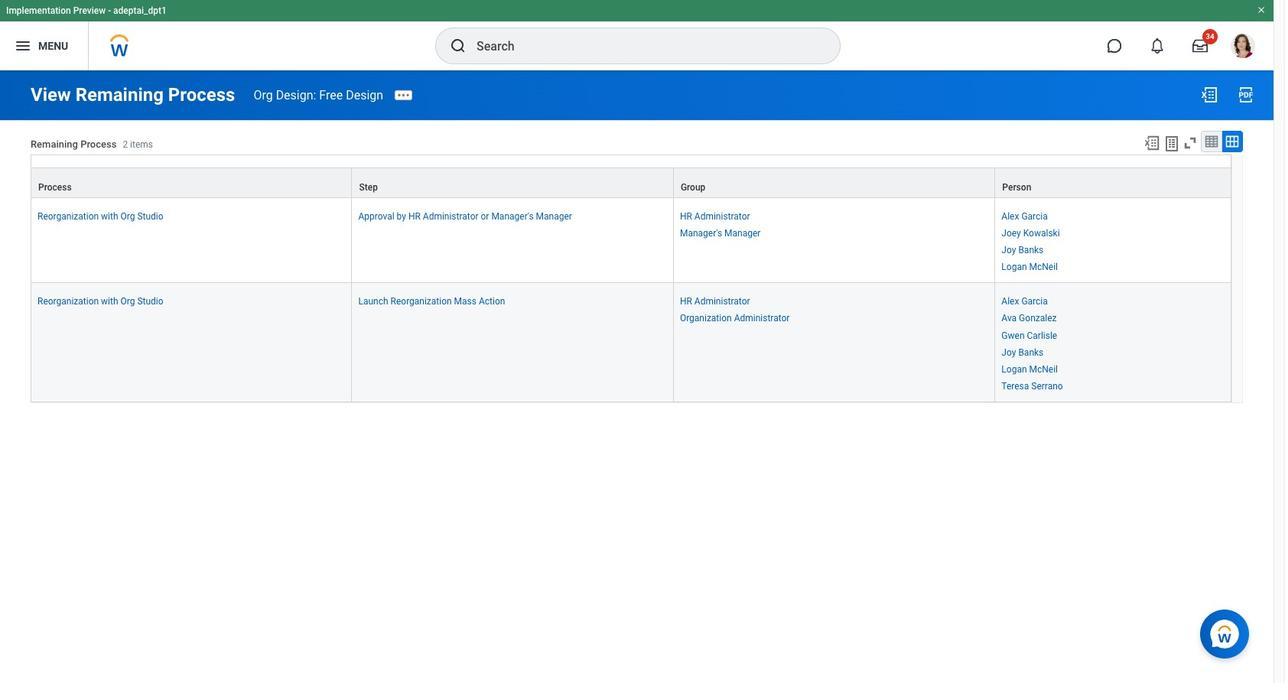 Task type: locate. For each thing, give the bounding box(es) containing it.
joey
[[1002, 228, 1022, 239]]

joy banks link
[[1002, 242, 1044, 256], [1002, 344, 1044, 358]]

0 vertical spatial alex garcia link
[[1002, 208, 1048, 222]]

1 vertical spatial logan mcneil
[[1002, 364, 1059, 375]]

Search Workday  search field
[[477, 29, 809, 63]]

items
[[130, 140, 153, 150]]

administrator left the or
[[423, 211, 479, 222]]

joy banks link down gwen carlisle
[[1002, 344, 1044, 358]]

alex garcia for gonzalez
[[1002, 297, 1048, 307]]

manager inside approval by hr administrator or manager's manager "link"
[[536, 211, 572, 222]]

toolbar inside the view remaining process main content
[[1137, 131, 1244, 155]]

alex
[[1002, 211, 1020, 222], [1002, 297, 1020, 307]]

org design: free design
[[254, 88, 384, 102]]

mcneil for 2nd logan mcneil link from the top of the the view remaining process main content
[[1030, 364, 1059, 375]]

1 with from the top
[[101, 211, 118, 222]]

2 hr administrator link from the top
[[680, 293, 750, 307]]

1 vertical spatial process
[[80, 139, 117, 150]]

free
[[319, 88, 343, 102]]

org for approval by hr administrator or manager's manager
[[121, 211, 135, 222]]

0 vertical spatial studio
[[137, 211, 163, 222]]

logan mcneil
[[1002, 262, 1059, 273], [1002, 364, 1059, 375]]

logan up teresa
[[1002, 364, 1028, 375]]

hr administrator link up manager's manager 'link'
[[680, 208, 750, 222]]

0 vertical spatial alex
[[1002, 211, 1020, 222]]

reorganization with org studio link
[[38, 208, 163, 222], [38, 293, 163, 307]]

carlisle
[[1028, 330, 1058, 341]]

hr administrator link up organization
[[680, 293, 750, 307]]

org
[[254, 88, 273, 102], [121, 211, 135, 222], [121, 297, 135, 307]]

1 vertical spatial alex garcia
[[1002, 297, 1048, 307]]

0 vertical spatial manager's
[[492, 211, 534, 222]]

logan down the joey
[[1002, 262, 1028, 273]]

1 mcneil from the top
[[1030, 262, 1059, 273]]

1 horizontal spatial manager's
[[680, 228, 723, 239]]

garcia
[[1022, 211, 1048, 222], [1022, 297, 1048, 307]]

0 vertical spatial banks
[[1019, 245, 1044, 256]]

reorganization with org studio for launch reorganization mass action
[[38, 297, 163, 307]]

notifications large image
[[1150, 38, 1166, 54]]

alex garcia up joey kowalski "link"
[[1002, 211, 1048, 222]]

administrator up manager's manager 'link'
[[695, 211, 750, 222]]

0 vertical spatial joy banks link
[[1002, 242, 1044, 256]]

2 studio from the top
[[137, 297, 163, 307]]

1 vertical spatial manager
[[725, 228, 761, 239]]

alex up the joey
[[1002, 211, 1020, 222]]

1 joy from the top
[[1002, 245, 1017, 256]]

1 vertical spatial org
[[121, 211, 135, 222]]

1 vertical spatial mcneil
[[1030, 364, 1059, 375]]

reorganization with org studio
[[38, 211, 163, 222], [38, 297, 163, 307]]

1 vertical spatial hr administrator link
[[680, 293, 750, 307]]

2 joy from the top
[[1002, 347, 1017, 358]]

0 horizontal spatial manager
[[536, 211, 572, 222]]

joy
[[1002, 245, 1017, 256], [1002, 347, 1017, 358]]

hr for administrator
[[680, 211, 693, 222]]

0 vertical spatial with
[[101, 211, 118, 222]]

with
[[101, 211, 118, 222], [101, 297, 118, 307]]

menu button
[[0, 21, 88, 70]]

2 banks from the top
[[1019, 347, 1044, 358]]

profile logan mcneil image
[[1232, 34, 1256, 61]]

1 vertical spatial logan mcneil link
[[1002, 361, 1059, 375]]

mcneil up serrano on the bottom right of the page
[[1030, 364, 1059, 375]]

hr administrator up organization
[[680, 297, 750, 307]]

joy banks
[[1002, 245, 1044, 256], [1002, 347, 1044, 358]]

joy banks link down joey kowalski
[[1002, 242, 1044, 256]]

studio
[[137, 211, 163, 222], [137, 297, 163, 307]]

2 mcneil from the top
[[1030, 364, 1059, 375]]

1 vertical spatial studio
[[137, 297, 163, 307]]

0 vertical spatial joy
[[1002, 245, 1017, 256]]

search image
[[449, 37, 468, 55]]

2 garcia from the top
[[1022, 297, 1048, 307]]

preview
[[73, 5, 106, 16]]

alex up ava
[[1002, 297, 1020, 307]]

0 horizontal spatial process
[[38, 182, 72, 193]]

teresa serrano
[[1002, 381, 1064, 392]]

with for launch reorganization mass action
[[101, 297, 118, 307]]

0 vertical spatial remaining
[[75, 84, 164, 106]]

1 garcia from the top
[[1022, 211, 1048, 222]]

0 vertical spatial logan
[[1002, 262, 1028, 273]]

launch reorganization mass action link
[[359, 293, 505, 307]]

1 hr administrator from the top
[[680, 211, 750, 222]]

0 vertical spatial hr administrator
[[680, 211, 750, 222]]

1 vertical spatial alex
[[1002, 297, 1020, 307]]

gwen carlisle link
[[1002, 327, 1058, 341]]

process inside popup button
[[38, 182, 72, 193]]

0 vertical spatial process
[[168, 84, 235, 106]]

2 vertical spatial org
[[121, 297, 135, 307]]

approval by hr administrator or manager's manager link
[[359, 208, 572, 222]]

2 row from the top
[[31, 198, 1232, 283]]

hr administrator link for organization
[[680, 293, 750, 307]]

1 logan mcneil from the top
[[1002, 262, 1059, 273]]

row
[[31, 168, 1232, 198], [31, 198, 1232, 283], [31, 283, 1232, 402]]

2
[[123, 140, 128, 150]]

2 alex garcia link from the top
[[1002, 293, 1048, 307]]

0 vertical spatial logan mcneil
[[1002, 262, 1059, 273]]

hr administrator
[[680, 211, 750, 222], [680, 297, 750, 307]]

view remaining process
[[31, 84, 235, 106]]

row containing process
[[31, 168, 1232, 198]]

export to excel image
[[1201, 86, 1219, 104]]

toolbar
[[1137, 131, 1244, 155]]

group
[[681, 182, 706, 193]]

0 vertical spatial reorganization with org studio link
[[38, 208, 163, 222]]

serrano
[[1032, 381, 1064, 392]]

2 vertical spatial process
[[38, 182, 72, 193]]

joey kowalski link
[[1002, 225, 1061, 239]]

1 reorganization with org studio from the top
[[38, 211, 163, 222]]

alex garcia link up ava gonzalez link
[[1002, 293, 1048, 307]]

1 horizontal spatial manager
[[725, 228, 761, 239]]

garcia up joey kowalski "link"
[[1022, 211, 1048, 222]]

hr administrator up manager's manager 'link'
[[680, 211, 750, 222]]

hr administrator link for manager's
[[680, 208, 750, 222]]

manager's down 'group'
[[680, 228, 723, 239]]

joy down gwen
[[1002, 347, 1017, 358]]

2 logan mcneil from the top
[[1002, 364, 1059, 375]]

administrator
[[423, 211, 479, 222], [695, 211, 750, 222], [695, 297, 750, 307], [734, 313, 790, 324]]

logan mcneil down joey kowalski
[[1002, 262, 1059, 273]]

1 studio from the top
[[137, 211, 163, 222]]

alex garcia for kowalski
[[1002, 211, 1048, 222]]

2 with from the top
[[101, 297, 118, 307]]

0 vertical spatial joy banks
[[1002, 245, 1044, 256]]

process
[[168, 84, 235, 106], [80, 139, 117, 150], [38, 182, 72, 193]]

mcneil
[[1030, 262, 1059, 273], [1030, 364, 1059, 375]]

logan mcneil up teresa serrano link
[[1002, 364, 1059, 375]]

step button
[[352, 168, 673, 198]]

logan
[[1002, 262, 1028, 273], [1002, 364, 1028, 375]]

view remaining process main content
[[0, 70, 1274, 417]]

manager's right the or
[[492, 211, 534, 222]]

1 vertical spatial banks
[[1019, 347, 1044, 358]]

garcia for kowalski
[[1022, 211, 1048, 222]]

banks down gwen carlisle
[[1019, 347, 1044, 358]]

1 alex garcia link from the top
[[1002, 208, 1048, 222]]

mcneil down kowalski
[[1030, 262, 1059, 273]]

manager
[[536, 211, 572, 222], [725, 228, 761, 239]]

1 vertical spatial alex garcia link
[[1002, 293, 1048, 307]]

alex garcia link
[[1002, 208, 1048, 222], [1002, 293, 1048, 307]]

1 vertical spatial joy banks link
[[1002, 344, 1044, 358]]

alex garcia
[[1002, 211, 1048, 222], [1002, 297, 1048, 307]]

1 reorganization with org studio link from the top
[[38, 208, 163, 222]]

hr inside "link"
[[409, 211, 421, 222]]

kowalski
[[1024, 228, 1061, 239]]

hr down 'group'
[[680, 211, 693, 222]]

joey kowalski
[[1002, 228, 1061, 239]]

1 vertical spatial joy
[[1002, 347, 1017, 358]]

banks
[[1019, 245, 1044, 256], [1019, 347, 1044, 358]]

2 alex garcia from the top
[[1002, 297, 1048, 307]]

action
[[479, 297, 505, 307]]

0 vertical spatial hr administrator link
[[680, 208, 750, 222]]

alex garcia up ava gonzalez link
[[1002, 297, 1048, 307]]

mcneil for first logan mcneil link
[[1030, 262, 1059, 273]]

org for launch reorganization mass action
[[121, 297, 135, 307]]

logan mcneil link up teresa serrano link
[[1002, 361, 1059, 375]]

banks down joey kowalski
[[1019, 245, 1044, 256]]

hr
[[409, 211, 421, 222], [680, 211, 693, 222], [680, 297, 693, 307]]

1 alex from the top
[[1002, 211, 1020, 222]]

hr right by
[[409, 211, 421, 222]]

2 joy banks from the top
[[1002, 347, 1044, 358]]

0 vertical spatial alex garcia
[[1002, 211, 1048, 222]]

alex garcia link up joey kowalski "link"
[[1002, 208, 1048, 222]]

items selected list
[[680, 208, 786, 240], [1002, 208, 1085, 274], [680, 293, 815, 325], [1002, 293, 1088, 393]]

remaining
[[75, 84, 164, 106], [31, 139, 78, 150]]

joy down the joey
[[1002, 245, 1017, 256]]

logan mcneil link
[[1002, 259, 1059, 273], [1002, 361, 1059, 375]]

joy for 1st the joy banks link from the top of the the view remaining process main content
[[1002, 245, 1017, 256]]

2 reorganization with org studio link from the top
[[38, 293, 163, 307]]

0 vertical spatial reorganization with org studio
[[38, 211, 163, 222]]

logan mcneil link down joey kowalski
[[1002, 259, 1059, 273]]

1 horizontal spatial process
[[80, 139, 117, 150]]

0 vertical spatial manager
[[536, 211, 572, 222]]

administrator up organization administrator link
[[695, 297, 750, 307]]

menu
[[38, 40, 68, 52]]

hr administrator link
[[680, 208, 750, 222], [680, 293, 750, 307]]

1 joy banks from the top
[[1002, 245, 1044, 256]]

garcia for gonzalez
[[1022, 297, 1048, 307]]

1 vertical spatial joy banks
[[1002, 347, 1044, 358]]

1 alex garcia from the top
[[1002, 211, 1048, 222]]

0 vertical spatial mcneil
[[1030, 262, 1059, 273]]

-
[[108, 5, 111, 16]]

reorganization for approval
[[38, 211, 99, 222]]

reorganization with org studio link for launch
[[38, 293, 163, 307]]

1 vertical spatial reorganization with org studio link
[[38, 293, 163, 307]]

joy banks down gwen carlisle
[[1002, 347, 1044, 358]]

1 vertical spatial logan
[[1002, 364, 1028, 375]]

2 hr administrator from the top
[[680, 297, 750, 307]]

1 vertical spatial reorganization with org studio
[[38, 297, 163, 307]]

justify image
[[14, 37, 32, 55]]

remaining down view
[[31, 139, 78, 150]]

garcia up ava gonzalez link
[[1022, 297, 1048, 307]]

1 vertical spatial with
[[101, 297, 118, 307]]

hr administrator for manager's
[[680, 211, 750, 222]]

logan mcneil for 2nd logan mcneil link from the top of the the view remaining process main content
[[1002, 364, 1059, 375]]

2 joy banks link from the top
[[1002, 344, 1044, 358]]

0 vertical spatial logan mcneil link
[[1002, 259, 1059, 273]]

1 joy banks link from the top
[[1002, 242, 1044, 256]]

manager's
[[492, 211, 534, 222], [680, 228, 723, 239]]

joy banks down joey kowalski
[[1002, 245, 1044, 256]]

2 alex from the top
[[1002, 297, 1020, 307]]

or
[[481, 211, 489, 222]]

1 vertical spatial manager's
[[680, 228, 723, 239]]

1 vertical spatial garcia
[[1022, 297, 1048, 307]]

2 logan mcneil link from the top
[[1002, 361, 1059, 375]]

1 vertical spatial hr administrator
[[680, 297, 750, 307]]

remaining up 2
[[75, 84, 164, 106]]

1 row from the top
[[31, 168, 1232, 198]]

0 horizontal spatial manager's
[[492, 211, 534, 222]]

hr up organization
[[680, 297, 693, 307]]

hr administrator for organization
[[680, 297, 750, 307]]

2 reorganization with org studio from the top
[[38, 297, 163, 307]]

0 vertical spatial garcia
[[1022, 211, 1048, 222]]

reorganization
[[38, 211, 99, 222], [38, 297, 99, 307], [391, 297, 452, 307]]

1 hr administrator link from the top
[[680, 208, 750, 222]]



Task type: describe. For each thing, give the bounding box(es) containing it.
step
[[359, 182, 378, 193]]

reorganization with org studio for approval by hr administrator or manager's manager
[[38, 211, 163, 222]]

2 logan from the top
[[1002, 364, 1028, 375]]

ava gonzalez
[[1002, 313, 1057, 324]]

34
[[1206, 32, 1215, 41]]

reorganization for launch
[[38, 297, 99, 307]]

launch
[[359, 297, 388, 307]]

view printable version (pdf) image
[[1238, 86, 1256, 104]]

inbox large image
[[1193, 38, 1209, 54]]

group button
[[674, 168, 995, 198]]

export to worksheets image
[[1163, 135, 1182, 153]]

person
[[1003, 182, 1032, 193]]

close environment banner image
[[1258, 5, 1267, 15]]

org design: free design link
[[254, 88, 384, 102]]

manager inside manager's manager 'link'
[[725, 228, 761, 239]]

gwen carlisle
[[1002, 330, 1058, 341]]

adeptai_dpt1
[[113, 5, 167, 16]]

implementation
[[6, 5, 71, 16]]

approval
[[359, 211, 395, 222]]

organization administrator link
[[680, 310, 790, 324]]

hr for action
[[680, 297, 693, 307]]

export to excel image
[[1144, 135, 1161, 152]]

gwen
[[1002, 330, 1025, 341]]

ava
[[1002, 313, 1017, 324]]

by
[[397, 211, 406, 222]]

manager's inside "link"
[[492, 211, 534, 222]]

gonzalez
[[1020, 313, 1057, 324]]

teresa
[[1002, 381, 1030, 392]]

design:
[[276, 88, 316, 102]]

1 logan from the top
[[1002, 262, 1028, 273]]

expand table image
[[1225, 134, 1241, 149]]

alex for ava
[[1002, 297, 1020, 307]]

studio for launch
[[137, 297, 163, 307]]

with for approval by hr administrator or manager's manager
[[101, 211, 118, 222]]

1 logan mcneil link from the top
[[1002, 259, 1059, 273]]

manager's inside 'link'
[[680, 228, 723, 239]]

teresa serrano link
[[1002, 378, 1064, 392]]

design
[[346, 88, 384, 102]]

alex for joey
[[1002, 211, 1020, 222]]

remaining process 2 items
[[31, 139, 153, 150]]

alex garcia link for gonzalez
[[1002, 293, 1048, 307]]

logan mcneil for first logan mcneil link
[[1002, 262, 1059, 273]]

view
[[31, 84, 71, 106]]

1 banks from the top
[[1019, 245, 1044, 256]]

ava gonzalez link
[[1002, 310, 1057, 324]]

mass
[[454, 297, 477, 307]]

person button
[[996, 168, 1232, 198]]

studio for approval
[[137, 211, 163, 222]]

table image
[[1205, 134, 1220, 149]]

2 horizontal spatial process
[[168, 84, 235, 106]]

menu banner
[[0, 0, 1274, 70]]

organization administrator
[[680, 313, 790, 324]]

1 vertical spatial remaining
[[31, 139, 78, 150]]

administrator right organization
[[734, 313, 790, 324]]

fullscreen image
[[1183, 135, 1199, 152]]

reorganization with org studio link for approval
[[38, 208, 163, 222]]

organization
[[680, 313, 732, 324]]

process button
[[31, 168, 352, 198]]

34 button
[[1184, 29, 1218, 63]]

launch reorganization mass action
[[359, 297, 505, 307]]

manager's manager
[[680, 228, 761, 239]]

3 row from the top
[[31, 283, 1232, 402]]

alex garcia link for kowalski
[[1002, 208, 1048, 222]]

0 vertical spatial org
[[254, 88, 273, 102]]

implementation preview -   adeptai_dpt1
[[6, 5, 167, 16]]

approval by hr administrator or manager's manager
[[359, 211, 572, 222]]

administrator inside "link"
[[423, 211, 479, 222]]

manager's manager link
[[680, 225, 761, 239]]

joy for second the joy banks link from the top
[[1002, 347, 1017, 358]]



Task type: vqa. For each thing, say whether or not it's contained in the screenshot.
HR for Action
yes



